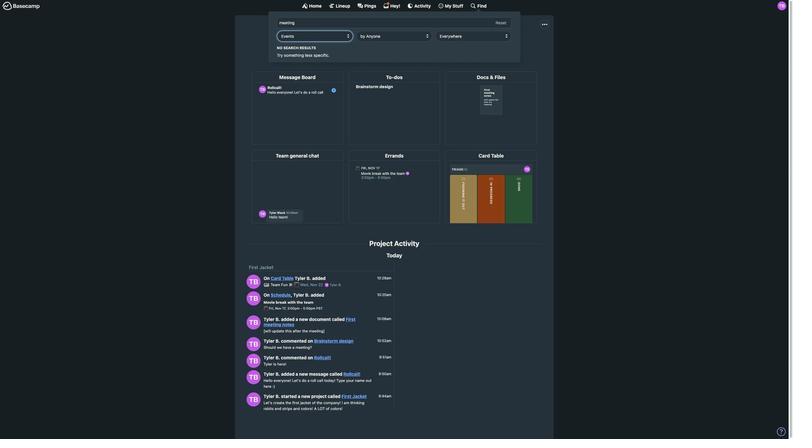 Task type: locate. For each thing, give the bounding box(es) containing it.
jacket inside first jacket let's create the first jacket of the company! i am thinking rabits and strips and colors! a lot of colors!
[[391, 27, 420, 38]]

first jacket link down your
[[342, 394, 367, 400]]

1 horizontal spatial first jacket link
[[342, 394, 367, 400]]

tyler black image for tyler b. commented on brainstorm design
[[247, 338, 261, 352]]

tyler up should on the left of page
[[264, 339, 275, 344]]

today!
[[325, 379, 336, 384]]

0 vertical spatial tyler black image
[[778, 1, 787, 10]]

1 vertical spatial rollcall! link
[[344, 372, 361, 377]]

0 vertical spatial first
[[321, 40, 329, 46]]

called right document
[[332, 317, 345, 322]]

on
[[308, 339, 313, 344], [308, 356, 313, 361]]

activity left my
[[415, 3, 431, 8]]

new down the -
[[299, 317, 308, 322]]

jacket up card
[[260, 265, 274, 271]]

try
[[277, 53, 283, 58]]

b. up everyone!
[[276, 372, 280, 377]]

1 vertical spatial let's
[[292, 379, 301, 384]]

rabits up people on this project element
[[408, 40, 420, 46]]

nov
[[311, 283, 318, 288], [275, 307, 282, 311]]

thinking up people on this project element
[[390, 40, 407, 46]]

b.
[[307, 276, 311, 282], [339, 284, 342, 287], [305, 293, 310, 298], [276, 317, 280, 322], [276, 339, 280, 344], [276, 356, 280, 361], [276, 372, 280, 377], [276, 394, 280, 400]]

1 vertical spatial activity
[[395, 240, 420, 248]]

document
[[309, 317, 331, 322]]

called right project
[[328, 394, 341, 400]]

0 vertical spatial lot
[[473, 40, 482, 46]]

1 vertical spatial am
[[344, 401, 350, 406]]

0 horizontal spatial i
[[342, 401, 343, 406]]

b. up team
[[305, 293, 310, 298]]

1 on from the top
[[308, 339, 313, 344]]

tyler up hello
[[264, 372, 275, 377]]

0 horizontal spatial rollcall! link
[[314, 356, 331, 361]]

create up results
[[298, 40, 312, 46]]

first jacket let's create the first jacket of the company! i am thinking rabits and strips and colors! a lot of colors!
[[287, 27, 503, 46]]

meeting?
[[296, 346, 312, 350]]

activity
[[415, 3, 431, 8], [395, 240, 420, 248]]

design
[[339, 339, 354, 344]]

0 vertical spatial first jacket link
[[249, 265, 274, 271]]

1 vertical spatial on
[[308, 356, 313, 361]]

b. up tyler is here!
[[276, 356, 280, 361]]

commented down should we have a meeting?
[[281, 356, 307, 361]]

b. for tyler b. started a new project called first jacket
[[276, 394, 280, 400]]

tyler black image right 22
[[325, 284, 329, 288]]

i down "search for…" "search field"
[[380, 40, 381, 46]]

10:08am
[[377, 317, 392, 322]]

a for document
[[296, 317, 298, 322]]

1 vertical spatial tyler black image
[[247, 393, 261, 407]]

0 horizontal spatial jacket
[[260, 265, 274, 271]]

2 vertical spatial let's
[[264, 401, 272, 406]]

1 horizontal spatial first
[[321, 40, 329, 46]]

i
[[380, 40, 381, 46], [342, 401, 343, 406]]

None reset field
[[493, 19, 510, 27]]

strips inside let's create the first jacket of the company! i am thinking rabits and strips and colors! a lot of colors!
[[283, 407, 293, 412]]

tyler black image for tyler b. added
[[247, 275, 261, 289]]

results
[[300, 46, 316, 50]]

2 vertical spatial new
[[302, 394, 311, 400]]

tyler black image down first jacket
[[247, 275, 261, 289]]

out
[[366, 379, 372, 384]]

a right 'do' on the bottom
[[308, 379, 310, 384]]

create inside first jacket let's create the first jacket of the company! i am thinking rabits and strips and colors! a lot of colors!
[[298, 40, 312, 46]]

added up 22
[[312, 276, 326, 282]]

tyler black image
[[778, 1, 787, 10], [247, 393, 261, 407]]

10:28am
[[377, 276, 392, 281]]

10:08am element
[[377, 317, 392, 322]]

1 vertical spatial rabits
[[264, 407, 274, 412]]

1 vertical spatial called
[[330, 372, 343, 377]]

rollcall! link up your
[[344, 372, 361, 377]]

switch accounts image
[[2, 1, 40, 11]]

1 vertical spatial create
[[274, 401, 285, 406]]

my stuff
[[445, 3, 464, 8]]

am down "search for…" "search field"
[[382, 40, 389, 46]]

am
[[382, 40, 389, 46], [344, 401, 350, 406]]

1 horizontal spatial jacket
[[353, 394, 367, 400]]

1 horizontal spatial company!
[[358, 40, 379, 46]]

tyler black image left hello
[[247, 371, 261, 385]]

we
[[277, 346, 282, 350]]

lineup
[[336, 3, 351, 8]]

let's
[[287, 40, 297, 46], [292, 379, 301, 384], [264, 401, 272, 406]]

added down 17,
[[281, 317, 295, 322]]

0 vertical spatial commented
[[281, 339, 307, 344]]

first inside first jacket let's create the first jacket of the company! i am thinking rabits and strips and colors! a lot of colors!
[[369, 27, 389, 38]]

first
[[321, 40, 329, 46], [293, 401, 300, 406]]

my stuff button
[[438, 3, 464, 9]]

on down "meeting?"
[[308, 356, 313, 361]]

a inside let's create the first jacket of the company! i am thinking rabits and strips and colors! a lot of colors!
[[314, 407, 317, 412]]

create
[[298, 40, 312, 46], [274, 401, 285, 406]]

1 vertical spatial first
[[293, 401, 300, 406]]

tyler for tyler b. added a new document called
[[264, 317, 275, 322]]

1 horizontal spatial lot
[[473, 40, 482, 46]]

rollcall!
[[314, 356, 331, 361], [344, 372, 361, 377]]

jacket up try something less specific. alert
[[391, 27, 420, 38]]

1 horizontal spatial rollcall! link
[[344, 372, 361, 377]]

rollcall! link for tyler b. commented on
[[314, 356, 331, 361]]

new for project
[[302, 394, 311, 400]]

0 vertical spatial rabits
[[408, 40, 420, 46]]

0 vertical spatial called
[[332, 317, 345, 322]]

1 vertical spatial lot
[[318, 407, 325, 412]]

create down started
[[274, 401, 285, 406]]

1 horizontal spatial thinking
[[390, 40, 407, 46]]

try something less specific. alert
[[277, 45, 512, 58]]

first down started
[[293, 401, 300, 406]]

let's up "search"
[[287, 40, 297, 46]]

0 horizontal spatial first
[[293, 401, 300, 406]]

lot
[[473, 40, 482, 46], [318, 407, 325, 412]]

1 vertical spatial strips
[[283, 407, 293, 412]]

commented up should we have a meeting?
[[281, 339, 307, 344]]

first inside first jacket let's create the first jacket of the company! i am thinking rabits and strips and colors! a lot of colors!
[[321, 40, 329, 46]]

let's inside let's create the first jacket of the company! i am thinking rabits and strips and colors! a lot of colors!
[[264, 401, 272, 406]]

here
[[264, 385, 272, 389]]

1 horizontal spatial rollcall!
[[344, 372, 361, 377]]

0 horizontal spatial rabits
[[264, 407, 274, 412]]

0 horizontal spatial rollcall!
[[314, 356, 331, 361]]

0 vertical spatial thinking
[[390, 40, 407, 46]]

0 vertical spatial i
[[380, 40, 381, 46]]

activity up today
[[395, 240, 420, 248]]

b. for tyler b. commented on brainstorm design
[[276, 339, 280, 344]]

1 horizontal spatial jacket
[[330, 40, 343, 46]]

tyler black image left is
[[247, 354, 261, 369]]

added
[[312, 276, 326, 282], [311, 293, 324, 298], [281, 317, 295, 322], [281, 372, 295, 377]]

on for rollcall!
[[308, 356, 313, 361]]

0 vertical spatial company!
[[358, 40, 379, 46]]

0 horizontal spatial am
[[344, 401, 350, 406]]

0 vertical spatial jacket
[[391, 27, 420, 38]]

1 horizontal spatial a
[[469, 40, 472, 46]]

1 horizontal spatial create
[[298, 40, 312, 46]]

create inside let's create the first jacket of the company! i am thinking rabits and strips and colors! a lot of colors!
[[274, 401, 285, 406]]

9:51am element
[[380, 356, 392, 360]]

pst
[[317, 307, 323, 311]]

0 horizontal spatial company!
[[324, 401, 341, 406]]

b. up the wed, nov 22
[[307, 276, 311, 282]]

1 vertical spatial a
[[314, 407, 317, 412]]

0 vertical spatial let's
[[287, 40, 297, 46]]

1 vertical spatial thinking
[[351, 401, 365, 406]]

0 horizontal spatial thinking
[[351, 401, 365, 406]]

0 horizontal spatial jacket
[[301, 401, 311, 406]]

of
[[344, 40, 349, 46], [483, 40, 487, 46], [312, 401, 316, 406], [326, 407, 330, 412]]

rabits down here at the bottom
[[264, 407, 274, 412]]

tyler
[[295, 276, 306, 282], [330, 284, 338, 287], [294, 293, 304, 298], [264, 317, 275, 322], [264, 339, 275, 344], [264, 356, 275, 361], [264, 362, 273, 367], [264, 372, 275, 377], [264, 394, 275, 400]]

a inside first jacket let's create the first jacket of the company! i am thinking rabits and strips and colors! a lot of colors!
[[469, 40, 472, 46]]

0 vertical spatial create
[[298, 40, 312, 46]]

colors!
[[453, 40, 467, 46], [488, 40, 503, 46], [301, 407, 313, 412], [331, 407, 343, 412]]

1 horizontal spatial strips
[[431, 40, 443, 46]]

called
[[332, 317, 345, 322], [330, 372, 343, 377], [328, 394, 341, 400]]

0 vertical spatial a
[[469, 40, 472, 46]]

2 horizontal spatial jacket
[[391, 27, 420, 38]]

2 commented from the top
[[281, 356, 307, 361]]

let's for first
[[287, 40, 297, 46]]

let's inside first jacket let's create the first jacket of the company! i am thinking rabits and strips and colors! a lot of colors!
[[287, 40, 297, 46]]

tyler for tyler b.
[[330, 284, 338, 287]]

1 vertical spatial rollcall!
[[344, 372, 361, 377]]

jacket
[[330, 40, 343, 46], [301, 401, 311, 406]]

tyler up is
[[264, 356, 275, 361]]

0 horizontal spatial create
[[274, 401, 285, 406]]

card
[[271, 276, 281, 282]]

strips
[[431, 40, 443, 46], [283, 407, 293, 412]]

none reset field inside main element
[[493, 19, 510, 27]]

thinking down name
[[351, 401, 365, 406]]

tyler down fri,
[[264, 317, 275, 322]]

on left card
[[264, 276, 270, 282]]

a inside hello everyone! let's do a roll call today! type your name out here :)
[[308, 379, 310, 384]]

wed,
[[300, 283, 310, 288]]

2 on from the top
[[264, 293, 270, 298]]

tyler black image for ,       tyler b. added
[[247, 292, 261, 306]]

no
[[277, 46, 283, 50]]

tyler up wed,
[[295, 276, 306, 282]]

on up movie
[[264, 293, 270, 298]]

0 horizontal spatial nov
[[275, 307, 282, 311]]

a right have
[[293, 346, 295, 350]]

jacket down name
[[353, 394, 367, 400]]

0 vertical spatial am
[[382, 40, 389, 46]]

0 horizontal spatial strips
[[283, 407, 293, 412]]

b. up the update
[[276, 317, 280, 322]]

nov left 22
[[311, 283, 318, 288]]

i down the type
[[342, 401, 343, 406]]

fri,
[[269, 307, 274, 311]]

nov left 17,
[[275, 307, 282, 311]]

tyler black image left should on the left of page
[[247, 338, 261, 352]]

on for on card table tyler b. added
[[264, 276, 270, 282]]

schedule link
[[271, 293, 291, 298]]

find
[[478, 3, 487, 8]]

first inside the first meeting notes
[[346, 317, 356, 322]]

tyler black image left [will at the left bottom of the page
[[247, 316, 261, 330]]

0 horizontal spatial tyler black image
[[247, 393, 261, 407]]

am down your
[[344, 401, 350, 406]]

0 vertical spatial nov
[[311, 283, 318, 288]]

a right notes
[[296, 317, 298, 322]]

1 vertical spatial on
[[264, 293, 270, 298]]

0 vertical spatial rollcall!
[[314, 356, 331, 361]]

a
[[469, 40, 472, 46], [314, 407, 317, 412]]

company!
[[358, 40, 379, 46], [324, 401, 341, 406]]

team
[[304, 300, 314, 305]]

first
[[369, 27, 389, 38], [249, 265, 258, 271], [346, 317, 356, 322], [342, 394, 352, 400]]

a down "tyler b. commented on rollcall!"
[[296, 372, 298, 377]]

strips inside first jacket let's create the first jacket of the company! i am thinking rabits and strips and colors! a lot of colors!
[[431, 40, 443, 46]]

1 vertical spatial new
[[299, 372, 308, 377]]

Search for… search field
[[277, 17, 512, 28]]

1 vertical spatial jacket
[[301, 401, 311, 406]]

on up "meeting?"
[[308, 339, 313, 344]]

9:44am
[[379, 395, 392, 399]]

0 vertical spatial jacket
[[330, 40, 343, 46]]

tyler for tyler b. commented on brainstorm design
[[264, 339, 275, 344]]

new up 'do' on the bottom
[[299, 372, 308, 377]]

1 horizontal spatial nov
[[311, 283, 318, 288]]

2 on from the top
[[308, 356, 313, 361]]

0 vertical spatial on
[[308, 339, 313, 344]]

meeting]
[[309, 329, 325, 334]]

1 vertical spatial first jacket link
[[342, 394, 367, 400]]

on
[[264, 276, 270, 282], [264, 293, 270, 298]]

rollcall! link down brainstorm
[[314, 356, 331, 361]]

called for message
[[330, 372, 343, 377]]

1 vertical spatial commented
[[281, 356, 307, 361]]

on for on schedule ,       tyler b. added
[[264, 293, 270, 298]]

first jacket link up card
[[249, 265, 274, 271]]

1 vertical spatial company!
[[324, 401, 341, 406]]

0 vertical spatial rollcall! link
[[314, 356, 331, 361]]

first up specific.
[[321, 40, 329, 46]]

main element
[[0, 0, 789, 62]]

stuff
[[453, 3, 464, 8]]

started
[[281, 394, 297, 400]]

people on this project element
[[407, 46, 423, 65]]

let's for hello
[[292, 379, 301, 384]]

1 horizontal spatial am
[[382, 40, 389, 46]]

1 vertical spatial jacket
[[260, 265, 274, 271]]

0 vertical spatial strips
[[431, 40, 443, 46]]

jacket inside first jacket let's create the first jacket of the company! i am thinking rabits and strips and colors! a lot of colors!
[[330, 40, 343, 46]]

commented for rollcall!
[[281, 356, 307, 361]]

tyler black image
[[247, 275, 261, 289], [325, 284, 329, 288], [247, 292, 261, 306], [247, 316, 261, 330], [247, 338, 261, 352], [247, 354, 261, 369], [247, 371, 261, 385]]

0 horizontal spatial first jacket link
[[249, 265, 274, 271]]

b. right 22
[[339, 284, 342, 287]]

b. up we
[[276, 339, 280, 344]]

new
[[299, 317, 308, 322], [299, 372, 308, 377], [302, 394, 311, 400]]

tyler black image left movie
[[247, 292, 261, 306]]

1 on from the top
[[264, 276, 270, 282]]

0 vertical spatial new
[[299, 317, 308, 322]]

thinking inside let's create the first jacket of the company! i am thinking rabits and strips and colors! a lot of colors!
[[351, 401, 365, 406]]

tyler b. commented on brainstorm design
[[264, 339, 354, 344]]

tyler right 22
[[330, 284, 338, 287]]

do
[[302, 379, 307, 384]]

1 vertical spatial i
[[342, 401, 343, 406]]

i inside first jacket let's create the first jacket of the company! i am thinking rabits and strips and colors! a lot of colors!
[[380, 40, 381, 46]]

hey!
[[391, 3, 401, 8]]

tyler left is
[[264, 362, 273, 367]]

tyler down here at the bottom
[[264, 394, 275, 400]]

table
[[282, 276, 294, 282]]

call
[[317, 379, 323, 384]]

1 horizontal spatial tyler black image
[[778, 1, 787, 10]]

the
[[313, 40, 320, 46], [350, 40, 357, 46], [297, 300, 303, 305], [302, 329, 308, 334], [286, 401, 292, 406], [317, 401, 323, 406]]

0 horizontal spatial a
[[314, 407, 317, 412]]

hello everyone! let's do a roll call today! type your name out here :)
[[264, 379, 372, 389]]

1 commented from the top
[[281, 339, 307, 344]]

1 horizontal spatial i
[[380, 40, 381, 46]]

1 vertical spatial nov
[[275, 307, 282, 311]]

1 horizontal spatial rabits
[[408, 40, 420, 46]]

tyler right ,
[[294, 293, 304, 298]]

0 vertical spatial activity
[[415, 3, 431, 8]]

movie
[[264, 300, 275, 305]]

rollcall! up your
[[344, 372, 361, 377]]

let's inside hello everyone! let's do a roll call today! type your name out here :)
[[292, 379, 301, 384]]

a right started
[[298, 394, 301, 400]]

0 horizontal spatial lot
[[318, 407, 325, 412]]

let's down here at the bottom
[[264, 401, 272, 406]]

lot inside first jacket let's create the first jacket of the company! i am thinking rabits and strips and colors! a lot of colors!
[[473, 40, 482, 46]]

0 vertical spatial on
[[264, 276, 270, 282]]

rabits inside first jacket let's create the first jacket of the company! i am thinking rabits and strips and colors! a lot of colors!
[[408, 40, 420, 46]]

first for first jacket
[[249, 265, 258, 271]]

thinking
[[390, 40, 407, 46], [351, 401, 365, 406]]

my
[[445, 3, 452, 8]]

find button
[[471, 3, 487, 9]]

rollcall! down brainstorm
[[314, 356, 331, 361]]

b. left started
[[276, 394, 280, 400]]

let's left 'do' on the bottom
[[292, 379, 301, 384]]

tyler b. added a new document called
[[264, 317, 346, 322]]

commented
[[281, 339, 307, 344], [281, 356, 307, 361]]

new for document
[[299, 317, 308, 322]]

2 vertical spatial called
[[328, 394, 341, 400]]

called up the type
[[330, 372, 343, 377]]

new up let's create the first jacket of the company! i am thinking rabits and strips and colors! a lot of colors!
[[302, 394, 311, 400]]



Task type: describe. For each thing, give the bounding box(es) containing it.
tyler b. commented on rollcall!
[[264, 356, 331, 361]]

9:44am element
[[379, 395, 392, 399]]

9:51am
[[380, 356, 392, 360]]

company! inside first jacket let's create the first jacket of the company! i am thinking rabits and strips and colors! a lot of colors!
[[358, 40, 379, 46]]

on for brainstorm
[[308, 339, 313, 344]]

project
[[370, 240, 393, 248]]

today
[[387, 253, 403, 259]]

fun
[[281, 283, 288, 288]]

everyone!
[[274, 379, 291, 384]]

first jacket
[[249, 265, 274, 271]]

first meeting notes
[[264, 317, 356, 328]]

-
[[301, 307, 302, 311]]

i inside let's create the first jacket of the company! i am thinking rabits and strips and colors! a lot of colors!
[[342, 401, 343, 406]]

should
[[264, 346, 276, 350]]

activity link
[[408, 3, 431, 9]]

thinking inside first jacket let's create the first jacket of the company! i am thinking rabits and strips and colors! a lot of colors!
[[390, 40, 407, 46]]

10:28am element
[[377, 276, 392, 281]]

first inside let's create the first jacket of the company! i am thinking rabits and strips and colors! a lot of colors!
[[293, 401, 300, 406]]

added up everyone!
[[281, 372, 295, 377]]

have
[[283, 346, 292, 350]]

commented for brainstorm design
[[281, 339, 307, 344]]

first for first jacket let's create the first jacket of the company! i am thinking rabits and strips and colors! a lot of colors!
[[369, 27, 389, 38]]

9:50am
[[379, 372, 392, 377]]

tyler black image for tyler b. commented on rollcall!
[[247, 354, 261, 369]]

here!
[[278, 362, 287, 367]]

b. for tyler b. commented on rollcall!
[[276, 356, 280, 361]]

tyler is here!
[[264, 362, 287, 367]]

9:50am element
[[379, 372, 392, 377]]

a for message
[[296, 372, 298, 377]]

company! inside let's create the first jacket of the company! i am thinking rabits and strips and colors! a lot of colors!
[[324, 401, 341, 406]]

22
[[319, 283, 323, 288]]

on schedule ,       tyler b. added
[[264, 293, 324, 298]]

wed, nov 22
[[300, 283, 324, 288]]

pings
[[365, 3, 377, 8]]

this
[[285, 329, 292, 334]]

new for message
[[299, 372, 308, 377]]

movie break with the team link
[[264, 300, 314, 305]]

[will update this after the meeting]
[[264, 329, 325, 334]]

10:20am element
[[377, 293, 392, 298]]

brainstorm
[[314, 339, 338, 344]]

rabits inside let's create the first jacket of the company! i am thinking rabits and strips and colors! a lot of colors!
[[264, 407, 274, 412]]

2 vertical spatial jacket
[[353, 394, 367, 400]]

notes
[[282, 322, 295, 328]]

with
[[288, 300, 296, 305]]

on card table tyler b. added
[[264, 276, 326, 282]]

17,
[[282, 307, 287, 311]]

rollcall! link for tyler b. added a new message called
[[344, 372, 361, 377]]

team
[[271, 283, 280, 288]]

movie break with the team fri, nov 17, 3:00pm -     5:00pm pst
[[264, 300, 323, 311]]

project activity
[[370, 240, 420, 248]]

pings button
[[358, 3, 377, 9]]

home
[[309, 3, 322, 8]]

your
[[346, 379, 354, 384]]

project
[[312, 394, 327, 400]]

search
[[284, 46, 299, 50]]

am inside let's create the first jacket of the company! i am thinking rabits and strips and colors! a lot of colors!
[[344, 401, 350, 406]]

schedule
[[271, 293, 291, 298]]

message
[[309, 372, 329, 377]]

lot inside let's create the first jacket of the company! i am thinking rabits and strips and colors! a lot of colors!
[[318, 407, 325, 412]]

the inside 'movie break with the team fri, nov 17, 3:00pm -     5:00pm pst'
[[297, 300, 303, 305]]

less
[[305, 53, 313, 58]]

tyler for tyler b. commented on rollcall!
[[264, 356, 275, 361]]

5:00pm
[[303, 307, 316, 311]]

break
[[276, 300, 287, 305]]

specific.
[[314, 53, 330, 58]]

tyler black image for tyler b. added a new message called rollcall!
[[247, 371, 261, 385]]

update
[[272, 329, 284, 334]]

hey! button
[[384, 2, 401, 9]]

team fun
[[271, 283, 289, 288]]

tyler for tyler b. started a new project called first jacket
[[264, 394, 275, 400]]

activity inside main element
[[415, 3, 431, 8]]

tyler b.
[[329, 284, 342, 287]]

called for document
[[332, 317, 345, 322]]

b. for tyler b. added a new document called
[[276, 317, 280, 322]]

jacket for first jacket let's create the first jacket of the company! i am thinking rabits and strips and colors! a lot of colors!
[[391, 27, 420, 38]]

is
[[274, 362, 276, 367]]

jacket for first jacket
[[260, 265, 274, 271]]

b. for tyler b. added a new message called rollcall!
[[276, 372, 280, 377]]

first for first meeting notes
[[346, 317, 356, 322]]

[will
[[264, 329, 271, 334]]

roll
[[311, 379, 316, 384]]

something
[[284, 53, 304, 58]]

first meeting notes link
[[264, 317, 356, 328]]

b. for tyler b.
[[339, 284, 342, 287]]

:)
[[273, 385, 275, 389]]

tyler b. added a new message called rollcall!
[[264, 372, 361, 377]]

,
[[291, 293, 292, 298]]

name
[[355, 379, 365, 384]]

added down 22
[[311, 293, 324, 298]]

brainstorm design link
[[314, 339, 354, 344]]

type
[[337, 379, 345, 384]]

10:02am
[[378, 339, 392, 344]]

tyler for tyler b. added a new message called rollcall!
[[264, 372, 275, 377]]

card table link
[[271, 276, 294, 282]]

lineup link
[[329, 3, 351, 9]]

after
[[293, 329, 301, 334]]

jacket inside let's create the first jacket of the company! i am thinking rabits and strips and colors! a lot of colors!
[[301, 401, 311, 406]]

hello
[[264, 379, 273, 384]]

meeting
[[264, 322, 281, 328]]

nov inside 'movie break with the team fri, nov 17, 3:00pm -     5:00pm pst'
[[275, 307, 282, 311]]

10:20am
[[377, 293, 392, 298]]

10:02am element
[[378, 339, 392, 344]]

called for project
[[328, 394, 341, 400]]

should we have a meeting?
[[264, 346, 312, 350]]

tyler b. started a new project called first jacket
[[264, 394, 367, 400]]

tyler for tyler is here!
[[264, 362, 273, 367]]

3:00pm
[[288, 307, 300, 311]]

a for project
[[298, 394, 301, 400]]

am inside first jacket let's create the first jacket of the company! i am thinking rabits and strips and colors! a lot of colors!
[[382, 40, 389, 46]]

let's create the first jacket of the company! i am thinking rabits and strips and colors! a lot of colors!
[[264, 401, 365, 412]]



Task type: vqa. For each thing, say whether or not it's contained in the screenshot.
submit
no



